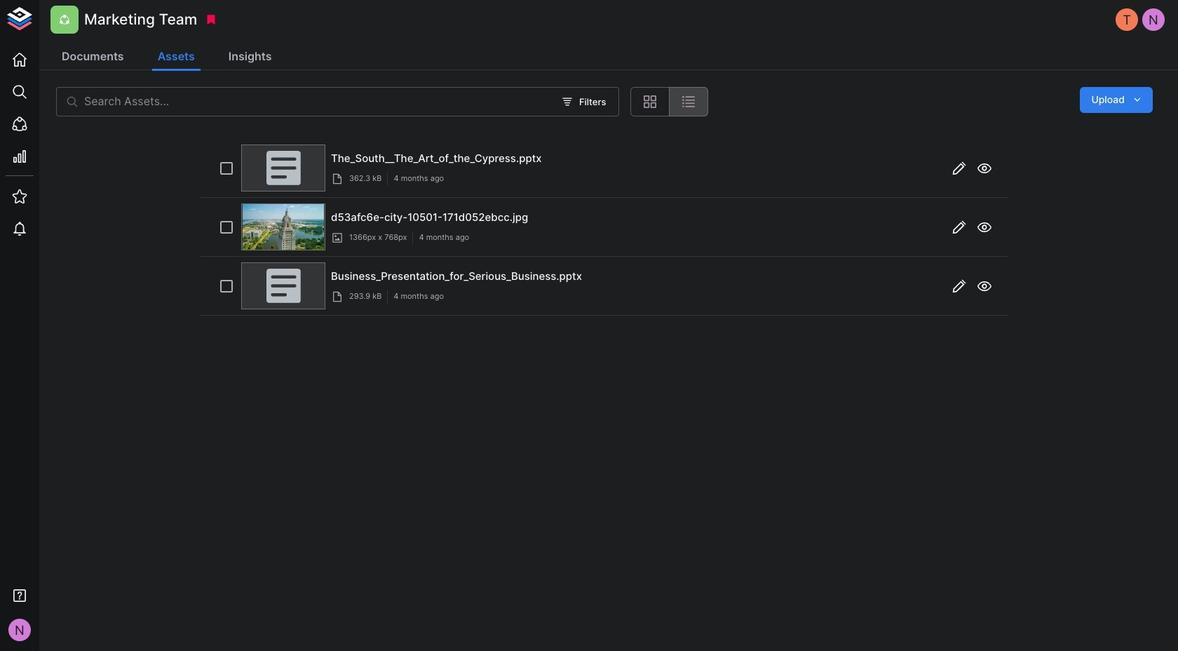 Task type: locate. For each thing, give the bounding box(es) containing it.
Search Assets... text field
[[84, 87, 554, 116]]

group
[[631, 87, 709, 116]]



Task type: vqa. For each thing, say whether or not it's contained in the screenshot.
Search Assets... text box
yes



Task type: describe. For each thing, give the bounding box(es) containing it.
remove bookmark image
[[205, 13, 218, 26]]

d53afc6e city 10501 171d052ebcc.jpg image
[[243, 204, 324, 250]]



